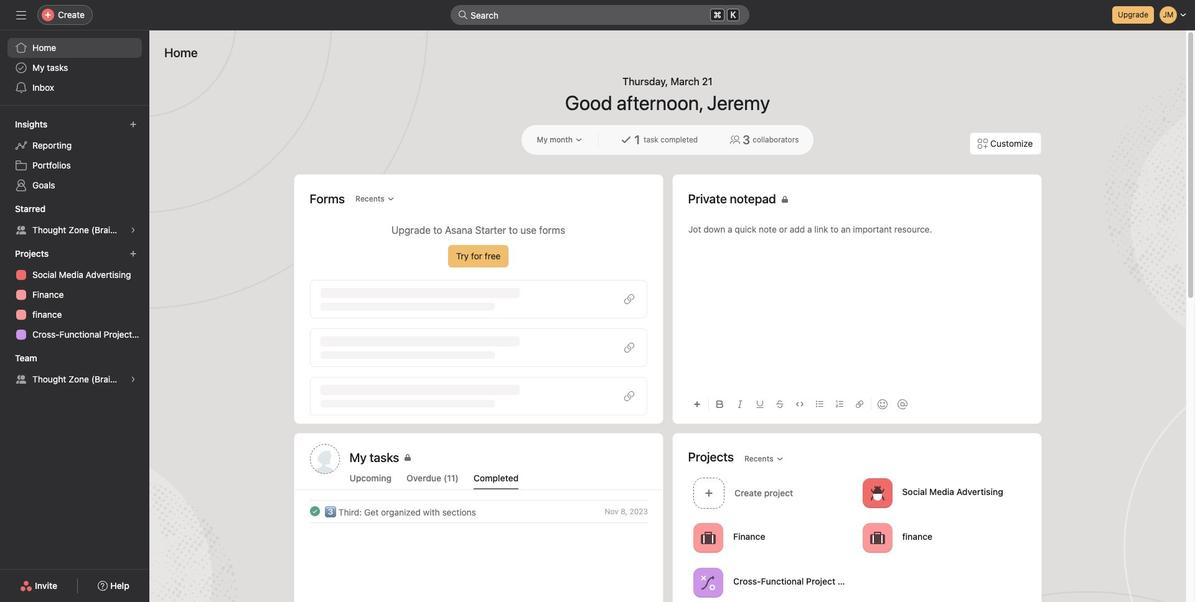 Task type: vqa. For each thing, say whether or not it's contained in the screenshot.
text box
no



Task type: describe. For each thing, give the bounding box(es) containing it.
Search tasks, projects, and more text field
[[451, 5, 749, 25]]

1 horizontal spatial list item
[[688, 474, 857, 512]]

add profile photo image
[[310, 444, 340, 474]]

numbered list image
[[836, 401, 843, 408]]

italics image
[[736, 401, 744, 408]]

link image
[[856, 401, 863, 408]]

briefcase image
[[701, 531, 716, 546]]

line_and_symbols image
[[701, 576, 716, 590]]

see details, thought zone (brainstorm space) image for teams element
[[129, 376, 137, 383]]

starred element
[[0, 198, 149, 243]]

bulleted list image
[[816, 401, 823, 408]]

projects element
[[0, 243, 149, 347]]

teams element
[[0, 347, 149, 392]]

code image
[[796, 401, 803, 408]]

hide sidebar image
[[16, 10, 26, 20]]

global element
[[0, 31, 149, 105]]



Task type: locate. For each thing, give the bounding box(es) containing it.
1 see details, thought zone (brainstorm space) image from the top
[[129, 227, 137, 234]]

strikethrough image
[[776, 401, 783, 408]]

see details, thought zone (brainstorm space) image inside teams element
[[129, 376, 137, 383]]

None field
[[451, 5, 749, 25]]

see details, thought zone (brainstorm space) image inside starred element
[[129, 227, 137, 234]]

underline image
[[756, 401, 763, 408]]

completed image
[[307, 504, 322, 519]]

at mention image
[[897, 400, 907, 410]]

insert an object image
[[693, 401, 701, 408]]

0 vertical spatial see details, thought zone (brainstorm space) image
[[129, 227, 137, 234]]

bug image
[[870, 486, 885, 501]]

Completed checkbox
[[307, 504, 322, 519]]

prominent image
[[458, 10, 468, 20]]

new insights image
[[129, 121, 137, 128]]

briefcase image
[[870, 531, 885, 546]]

insights element
[[0, 113, 149, 198]]

2 see details, thought zone (brainstorm space) image from the top
[[129, 376, 137, 383]]

toolbar
[[688, 390, 1026, 418]]

bold image
[[716, 401, 724, 408]]

0 horizontal spatial list item
[[295, 500, 663, 523]]

see details, thought zone (brainstorm space) image for starred element
[[129, 227, 137, 234]]

see details, thought zone (brainstorm space) image
[[129, 227, 137, 234], [129, 376, 137, 383]]

list item
[[688, 474, 857, 512], [295, 500, 663, 523]]

emoji image
[[877, 400, 887, 410]]

new project or portfolio image
[[129, 250, 137, 258]]

1 vertical spatial see details, thought zone (brainstorm space) image
[[129, 376, 137, 383]]



